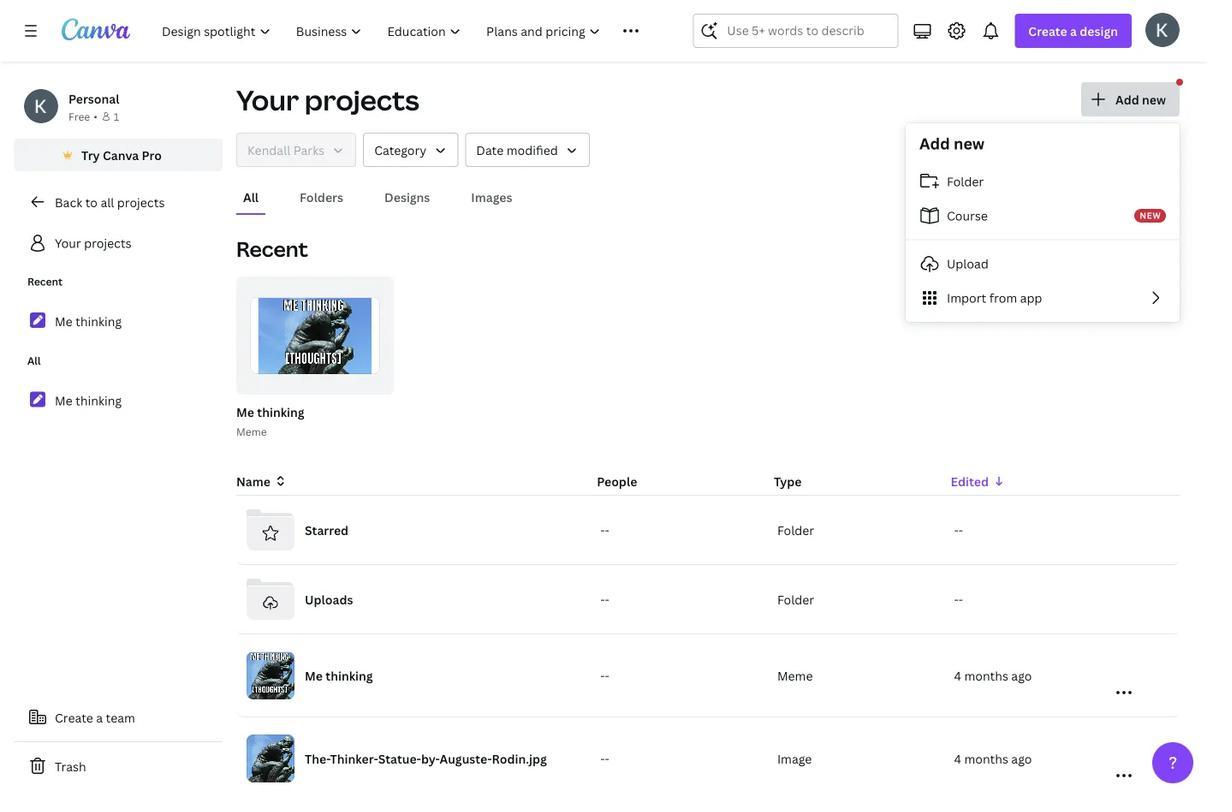 Task type: vqa. For each thing, say whether or not it's contained in the screenshot.
1st 4 from the bottom of the page
yes



Task type: describe. For each thing, give the bounding box(es) containing it.
date modified
[[477, 142, 558, 158]]

designs button
[[378, 181, 437, 213]]

menu containing folder
[[906, 164, 1180, 315]]

kendall parks
[[248, 142, 325, 158]]

Search search field
[[728, 15, 865, 47]]

new inside dropdown button
[[1143, 91, 1167, 108]]

course
[[947, 208, 988, 224]]

import from app button
[[906, 281, 1180, 315]]

import from app
[[947, 290, 1043, 306]]

rodin.jpg
[[492, 751, 547, 767]]

4 for meme
[[955, 668, 962, 684]]

import
[[947, 290, 987, 306]]

1 vertical spatial add new
[[920, 133, 985, 154]]

1 vertical spatial new
[[954, 133, 985, 154]]

create a design button
[[1015, 14, 1132, 48]]

1
[[114, 109, 119, 123]]

1 me thinking link from the top
[[14, 303, 223, 340]]

auguste-
[[440, 751, 492, 767]]

0 vertical spatial recent
[[236, 235, 308, 263]]

me inside me thinking meme
[[236, 404, 254, 420]]

Date modified button
[[465, 133, 590, 167]]

pro
[[142, 147, 162, 163]]

starred
[[305, 522, 349, 538]]

personal
[[69, 90, 119, 107]]

4 months ago for meme
[[955, 668, 1033, 684]]

folders button
[[293, 181, 350, 213]]

app
[[1021, 290, 1043, 306]]

folder inside button
[[947, 173, 984, 190]]

Category button
[[363, 133, 459, 167]]

0 vertical spatial projects
[[305, 81, 420, 119]]

ago for meme
[[1012, 668, 1033, 684]]

create a team button
[[14, 701, 223, 735]]

add new inside dropdown button
[[1116, 91, 1167, 108]]

upload
[[947, 256, 989, 272]]

projects inside 'link'
[[117, 194, 165, 210]]

canva
[[103, 147, 139, 163]]

meme inside me thinking meme
[[236, 424, 267, 439]]

2 vertical spatial projects
[[84, 235, 132, 251]]

date
[[477, 142, 504, 158]]

to
[[85, 194, 98, 210]]

type
[[774, 473, 802, 490]]

a for team
[[96, 710, 103, 726]]

design
[[1080, 23, 1119, 39]]

Owner button
[[236, 133, 356, 167]]

create for create a team
[[55, 710, 93, 726]]

months for image
[[965, 751, 1009, 767]]

parks
[[294, 142, 325, 158]]

edited
[[951, 473, 989, 490]]

months for meme
[[965, 668, 1009, 684]]

people
[[597, 473, 638, 490]]

1 vertical spatial add
[[920, 133, 951, 154]]

name button
[[236, 472, 288, 491]]

1 horizontal spatial your
[[236, 81, 299, 119]]

images button
[[465, 181, 520, 213]]



Task type: locate. For each thing, give the bounding box(es) containing it.
try canva pro button
[[14, 139, 223, 171]]

0 vertical spatial your
[[236, 81, 299, 119]]

2 months from the top
[[965, 751, 1009, 767]]

projects down all
[[84, 235, 132, 251]]

4 for image
[[955, 751, 962, 767]]

kendall
[[248, 142, 291, 158]]

create a team
[[55, 710, 135, 726]]

thinker-
[[330, 751, 378, 767]]

0 vertical spatial add new
[[1116, 91, 1167, 108]]

recent
[[236, 235, 308, 263], [27, 275, 62, 289]]

recent down all button
[[236, 235, 308, 263]]

months
[[965, 668, 1009, 684], [965, 751, 1009, 767]]

by-
[[421, 751, 440, 767]]

1 vertical spatial me thinking
[[55, 393, 122, 409]]

back to all projects
[[55, 194, 165, 210]]

all button
[[236, 181, 266, 213]]

0 vertical spatial add
[[1116, 91, 1140, 108]]

1 vertical spatial meme
[[778, 668, 813, 684]]

add up course
[[920, 133, 951, 154]]

me thinking link
[[14, 303, 223, 340], [14, 382, 223, 419]]

1 horizontal spatial all
[[243, 189, 259, 205]]

0 vertical spatial meme
[[236, 424, 267, 439]]

create left design
[[1029, 23, 1068, 39]]

me thinking meme
[[236, 404, 305, 439]]

create for create a design
[[1029, 23, 1068, 39]]

2 vertical spatial me thinking
[[305, 668, 373, 684]]

1 horizontal spatial add new
[[1116, 91, 1167, 108]]

projects right all
[[117, 194, 165, 210]]

projects
[[305, 81, 420, 119], [117, 194, 165, 210], [84, 235, 132, 251]]

1 months from the top
[[965, 668, 1009, 684]]

your up kendall
[[236, 81, 299, 119]]

0 vertical spatial a
[[1071, 23, 1078, 39]]

ago for image
[[1012, 751, 1033, 767]]

modified
[[507, 142, 558, 158]]

4 months ago for image
[[955, 751, 1033, 767]]

your projects link
[[14, 226, 223, 260]]

add new
[[1116, 91, 1167, 108], [920, 133, 985, 154]]

thinking inside me thinking meme
[[257, 404, 305, 420]]

designs
[[385, 189, 430, 205]]

1 horizontal spatial a
[[1071, 23, 1078, 39]]

projects up the category
[[305, 81, 420, 119]]

new down kendall parks icon
[[1143, 91, 1167, 108]]

your projects up parks at the left of the page
[[236, 81, 420, 119]]

0 vertical spatial me thinking
[[55, 313, 122, 330]]

uploads
[[305, 591, 353, 608]]

•
[[94, 109, 98, 123]]

0 horizontal spatial recent
[[27, 275, 62, 289]]

0 vertical spatial create
[[1029, 23, 1068, 39]]

4
[[955, 668, 962, 684], [955, 751, 962, 767]]

name
[[236, 473, 271, 490]]

create a design
[[1029, 23, 1119, 39]]

1 horizontal spatial new
[[1143, 91, 1167, 108]]

folders
[[300, 189, 344, 205]]

free
[[69, 109, 90, 123]]

free •
[[69, 109, 98, 123]]

statue-
[[378, 751, 421, 767]]

me thinking button
[[236, 402, 305, 423]]

me
[[55, 313, 73, 330], [55, 393, 73, 409], [236, 404, 254, 420], [305, 668, 323, 684]]

a left design
[[1071, 23, 1078, 39]]

0 vertical spatial months
[[965, 668, 1009, 684]]

a
[[1071, 23, 1078, 39], [96, 710, 103, 726]]

1 vertical spatial your
[[55, 235, 81, 251]]

1 vertical spatial a
[[96, 710, 103, 726]]

edited button
[[951, 472, 1115, 491]]

1 vertical spatial all
[[27, 354, 41, 368]]

team
[[106, 710, 135, 726]]

add inside dropdown button
[[1116, 91, 1140, 108]]

1 vertical spatial folder
[[778, 522, 815, 538]]

thinking
[[75, 313, 122, 330], [75, 393, 122, 409], [257, 404, 305, 420], [326, 668, 373, 684]]

0 horizontal spatial create
[[55, 710, 93, 726]]

your
[[236, 81, 299, 119], [55, 235, 81, 251]]

0 vertical spatial 4
[[955, 668, 962, 684]]

0 vertical spatial folder
[[947, 173, 984, 190]]

the-
[[305, 751, 330, 767]]

add down design
[[1116, 91, 1140, 108]]

2 vertical spatial folder
[[778, 591, 815, 608]]

new
[[1143, 91, 1167, 108], [954, 133, 985, 154]]

images
[[471, 189, 513, 205]]

folder
[[947, 173, 984, 190], [778, 522, 815, 538], [778, 591, 815, 608]]

0 vertical spatial all
[[243, 189, 259, 205]]

try canva pro
[[81, 147, 162, 163]]

1 vertical spatial 4 months ago
[[955, 751, 1033, 767]]

1 vertical spatial me thinking link
[[14, 382, 223, 419]]

kendall parks image
[[1146, 13, 1180, 47]]

meme
[[236, 424, 267, 439], [778, 668, 813, 684]]

1 4 from the top
[[955, 668, 962, 684]]

trash link
[[14, 750, 223, 784]]

your inside your projects link
[[55, 235, 81, 251]]

1 horizontal spatial create
[[1029, 23, 1068, 39]]

the-thinker-statue-by-auguste-rodin.jpg
[[305, 751, 547, 767]]

folder for uploads
[[778, 591, 815, 608]]

folder button
[[906, 164, 1180, 199]]

1 horizontal spatial add
[[1116, 91, 1140, 108]]

2 4 from the top
[[955, 751, 962, 767]]

a left team
[[96, 710, 103, 726]]

add new up course
[[920, 133, 985, 154]]

None search field
[[693, 14, 899, 48]]

0 horizontal spatial meme
[[236, 424, 267, 439]]

0 vertical spatial your projects
[[236, 81, 420, 119]]

0 vertical spatial me thinking link
[[14, 303, 223, 340]]

2 4 months ago from the top
[[955, 751, 1033, 767]]

back to all projects link
[[14, 185, 223, 219]]

your projects
[[236, 81, 420, 119], [55, 235, 132, 251]]

add new down kendall parks icon
[[1116, 91, 1167, 108]]

1 ago from the top
[[1012, 668, 1033, 684]]

0 horizontal spatial add new
[[920, 133, 985, 154]]

upload button
[[906, 247, 1180, 281]]

all
[[101, 194, 114, 210]]

1 vertical spatial recent
[[27, 275, 62, 289]]

create inside "button"
[[55, 710, 93, 726]]

2 ago from the top
[[1012, 751, 1033, 767]]

add new button
[[1082, 82, 1180, 116]]

a for design
[[1071, 23, 1078, 39]]

create
[[1029, 23, 1068, 39], [55, 710, 93, 726]]

1 horizontal spatial recent
[[236, 235, 308, 263]]

1 vertical spatial create
[[55, 710, 93, 726]]

category
[[374, 142, 427, 158]]

create left team
[[55, 710, 93, 726]]

4 months ago
[[955, 668, 1033, 684], [955, 751, 1033, 767]]

your down back
[[55, 235, 81, 251]]

add
[[1116, 91, 1140, 108], [920, 133, 951, 154]]

ago
[[1012, 668, 1033, 684], [1012, 751, 1033, 767]]

recent down your projects link
[[27, 275, 62, 289]]

-
[[601, 522, 605, 538], [605, 522, 610, 538], [955, 522, 959, 538], [959, 522, 964, 538], [601, 591, 605, 608], [605, 591, 610, 608], [955, 591, 959, 608], [959, 591, 964, 608], [601, 668, 605, 684], [605, 668, 610, 684], [601, 751, 605, 767], [605, 751, 610, 767]]

top level navigation element
[[151, 14, 652, 48], [151, 14, 652, 48]]

0 horizontal spatial all
[[27, 354, 41, 368]]

meme down the me thinking button
[[236, 424, 267, 439]]

0 horizontal spatial new
[[954, 133, 985, 154]]

try
[[81, 147, 100, 163]]

1 horizontal spatial meme
[[778, 668, 813, 684]]

folder for starred
[[778, 522, 815, 538]]

1 horizontal spatial your projects
[[236, 81, 420, 119]]

0 vertical spatial ago
[[1012, 668, 1033, 684]]

a inside create a team "button"
[[96, 710, 103, 726]]

from
[[990, 290, 1018, 306]]

new
[[1140, 210, 1162, 221]]

0 horizontal spatial a
[[96, 710, 103, 726]]

trash
[[55, 759, 86, 775]]

image
[[778, 751, 812, 767]]

a inside create a design dropdown button
[[1071, 23, 1078, 39]]

0 horizontal spatial your
[[55, 235, 81, 251]]

all
[[243, 189, 259, 205], [27, 354, 41, 368]]

all inside button
[[243, 189, 259, 205]]

1 vertical spatial 4
[[955, 751, 962, 767]]

your projects down "to"
[[55, 235, 132, 251]]

me thinking for first me thinking link from the bottom
[[55, 393, 122, 409]]

1 vertical spatial ago
[[1012, 751, 1033, 767]]

0 horizontal spatial add
[[920, 133, 951, 154]]

meme up image
[[778, 668, 813, 684]]

menu
[[906, 164, 1180, 315]]

0 horizontal spatial your projects
[[55, 235, 132, 251]]

me thinking
[[55, 313, 122, 330], [55, 393, 122, 409], [305, 668, 373, 684]]

0 vertical spatial new
[[1143, 91, 1167, 108]]

1 vertical spatial your projects
[[55, 235, 132, 251]]

0 vertical spatial 4 months ago
[[955, 668, 1033, 684]]

1 4 months ago from the top
[[955, 668, 1033, 684]]

1 vertical spatial months
[[965, 751, 1009, 767]]

me thinking for second me thinking link from the bottom
[[55, 313, 122, 330]]

back
[[55, 194, 82, 210]]

create inside dropdown button
[[1029, 23, 1068, 39]]

--
[[601, 522, 610, 538], [955, 522, 964, 538], [601, 591, 610, 608], [955, 591, 964, 608], [601, 668, 610, 684], [601, 751, 610, 767]]

2 me thinking link from the top
[[14, 382, 223, 419]]

new up course
[[954, 133, 985, 154]]

1 vertical spatial projects
[[117, 194, 165, 210]]



